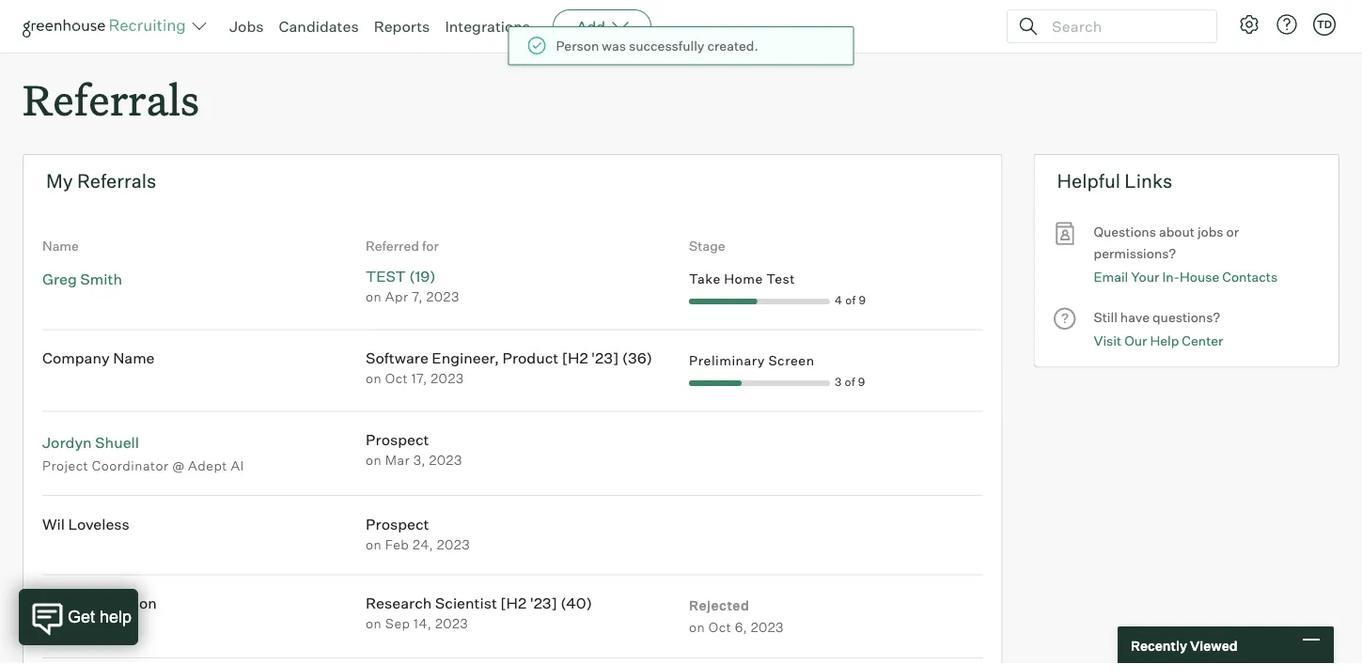 Task type: locate. For each thing, give the bounding box(es) containing it.
research
[[366, 594, 432, 613]]

prospect
[[366, 431, 429, 449], [366, 515, 429, 534]]

0 vertical spatial prospect
[[366, 431, 429, 449]]

wil
[[42, 515, 65, 534]]

thompson
[[80, 594, 157, 613]]

2023 inside research scientist [h2 '23] (40) on sep 14, 2023
[[435, 616, 469, 632]]

9 right "3"
[[858, 375, 866, 389]]

on inside test (19) on apr 7, 2023
[[366, 289, 382, 305]]

0 vertical spatial referrals
[[23, 71, 199, 127]]

on inside the software engineer, product [h2 '23] (36) on oct 17, 2023
[[366, 371, 382, 387]]

contacts
[[1223, 268, 1278, 285]]

on down 'software'
[[366, 371, 382, 387]]

0 vertical spatial [h2
[[562, 349, 588, 368]]

'23] left (36)
[[592, 349, 619, 368]]

'23] left (40) at the left bottom
[[530, 594, 558, 613]]

2023 right 7,
[[426, 289, 460, 305]]

24,
[[413, 537, 434, 553]]

still have questions? visit our help center
[[1094, 309, 1224, 349]]

1 vertical spatial [h2
[[501, 594, 527, 613]]

oct
[[385, 371, 408, 387], [709, 620, 732, 636]]

viewed
[[1191, 638, 1238, 654]]

our
[[1125, 332, 1148, 349]]

helpful links
[[1058, 169, 1173, 193]]

3
[[835, 375, 842, 389]]

apr
[[385, 289, 409, 305]]

2023 right 3,
[[429, 452, 463, 469]]

prospect on mar 3, 2023
[[366, 431, 463, 469]]

on left 'apr'
[[366, 289, 382, 305]]

or
[[1227, 224, 1240, 240]]

2023 inside test (19) on apr 7, 2023
[[426, 289, 460, 305]]

2 greg from the top
[[42, 594, 77, 613]]

[h2 right product
[[562, 349, 588, 368]]

0 horizontal spatial [h2
[[501, 594, 527, 613]]

2023 inside rejected on oct 6, 2023
[[751, 620, 784, 636]]

1 vertical spatial oct
[[709, 620, 732, 636]]

1 vertical spatial referrals
[[77, 169, 156, 193]]

greg left thompson
[[42, 594, 77, 613]]

questions
[[1094, 224, 1157, 240]]

test (19) on apr 7, 2023
[[366, 267, 460, 305]]

wil loveless
[[42, 515, 130, 534]]

referrals down greenhouse recruiting image
[[23, 71, 199, 127]]

2023 right '6,'
[[751, 620, 784, 636]]

0 horizontal spatial oct
[[385, 371, 408, 387]]

rejected on oct 6, 2023
[[689, 598, 784, 636]]

oct down 'software'
[[385, 371, 408, 387]]

take
[[689, 271, 721, 287]]

1 prospect from the top
[[366, 431, 429, 449]]

on down rejected
[[689, 620, 706, 636]]

2023 down engineer,
[[431, 371, 464, 387]]

name
[[42, 238, 79, 255], [113, 349, 155, 368]]

test
[[366, 267, 406, 286]]

referrals right my
[[77, 169, 156, 193]]

of right 4
[[846, 293, 856, 308]]

3,
[[414, 452, 426, 469]]

1 horizontal spatial name
[[113, 349, 155, 368]]

jobs
[[1198, 224, 1224, 240]]

mar
[[385, 452, 410, 469]]

1 horizontal spatial [h2
[[562, 349, 588, 368]]

0 vertical spatial '23]
[[592, 349, 619, 368]]

1 horizontal spatial '23]
[[592, 349, 619, 368]]

[h2 inside the software engineer, product [h2 '23] (36) on oct 17, 2023
[[562, 349, 588, 368]]

3 of 9
[[835, 375, 866, 389]]

[h2 right scientist
[[501, 594, 527, 613]]

shuell
[[95, 433, 139, 452]]

jordyn shuell project coordinator @ adept ai
[[42, 433, 244, 474]]

screen
[[769, 352, 815, 369]]

your
[[1132, 268, 1160, 285]]

6,
[[735, 620, 748, 636]]

9 for 2023
[[859, 293, 866, 308]]

of right "3"
[[845, 375, 856, 389]]

on inside prospect on mar 3, 2023
[[366, 452, 382, 469]]

prospect for prospect on mar 3, 2023
[[366, 431, 429, 449]]

created.
[[708, 38, 759, 54]]

9 right 4
[[859, 293, 866, 308]]

7,
[[412, 289, 423, 305]]

name up greg smith link
[[42, 238, 79, 255]]

prospect inside 'prospect on feb 24, 2023'
[[366, 515, 429, 534]]

successfully
[[629, 38, 705, 54]]

of
[[846, 293, 856, 308], [845, 375, 856, 389]]

0 horizontal spatial '23]
[[530, 594, 558, 613]]

permissions?
[[1094, 245, 1177, 262]]

prospect inside prospect on mar 3, 2023
[[366, 431, 429, 449]]

'23] inside research scientist [h2 '23] (40) on sep 14, 2023
[[530, 594, 558, 613]]

engineer,
[[432, 349, 499, 368]]

research scientist [h2 '23] (40) on sep 14, 2023
[[366, 594, 592, 632]]

1 horizontal spatial oct
[[709, 620, 732, 636]]

on left mar
[[366, 452, 382, 469]]

1 vertical spatial greg
[[42, 594, 77, 613]]

(19)
[[409, 267, 436, 286]]

1 vertical spatial prospect
[[366, 515, 429, 534]]

0 vertical spatial 9
[[859, 293, 866, 308]]

2023 inside 'prospect on feb 24, 2023'
[[437, 537, 470, 553]]

1 vertical spatial '23]
[[530, 594, 558, 613]]

add button
[[553, 9, 652, 43]]

test (19) link
[[366, 267, 436, 286]]

recently
[[1131, 638, 1188, 654]]

configure image
[[1239, 13, 1261, 36]]

0 vertical spatial oct
[[385, 371, 408, 387]]

prospect for prospect on feb 24, 2023
[[366, 515, 429, 534]]

on
[[366, 289, 382, 305], [366, 371, 382, 387], [366, 452, 382, 469], [366, 537, 382, 553], [366, 616, 382, 632], [689, 620, 706, 636]]

add
[[577, 17, 606, 36]]

on inside research scientist [h2 '23] (40) on sep 14, 2023
[[366, 616, 382, 632]]

greg left 'smith'
[[42, 270, 77, 289]]

greg
[[42, 270, 77, 289], [42, 594, 77, 613]]

sep
[[385, 616, 411, 632]]

1 vertical spatial 9
[[858, 375, 866, 389]]

2023 right 24,
[[437, 537, 470, 553]]

on left feb
[[366, 537, 382, 553]]

0 horizontal spatial name
[[42, 238, 79, 255]]

jobs
[[229, 17, 264, 36]]

for
[[422, 238, 439, 255]]

1 vertical spatial of
[[845, 375, 856, 389]]

2023
[[426, 289, 460, 305], [431, 371, 464, 387], [429, 452, 463, 469], [437, 537, 470, 553], [435, 616, 469, 632], [751, 620, 784, 636]]

referrals
[[23, 71, 199, 127], [77, 169, 156, 193]]

software engineer, product [h2 '23] (36) on oct 17, 2023
[[366, 349, 653, 387]]

[h2
[[562, 349, 588, 368], [501, 594, 527, 613]]

2 prospect from the top
[[366, 515, 429, 534]]

name right company
[[113, 349, 155, 368]]

helpful
[[1058, 169, 1121, 193]]

2023 down scientist
[[435, 616, 469, 632]]

(40)
[[561, 594, 592, 613]]

prospect up mar
[[366, 431, 429, 449]]

on left sep
[[366, 616, 382, 632]]

jobs link
[[229, 17, 264, 36]]

on inside 'prospect on feb 24, 2023'
[[366, 537, 382, 553]]

on inside rejected on oct 6, 2023
[[689, 620, 706, 636]]

prospect up feb
[[366, 515, 429, 534]]

rejected
[[689, 598, 750, 614]]

company
[[42, 349, 110, 368]]

oct left '6,'
[[709, 620, 732, 636]]

1 greg from the top
[[42, 270, 77, 289]]

'23]
[[592, 349, 619, 368], [530, 594, 558, 613]]

0 vertical spatial name
[[42, 238, 79, 255]]

td
[[1317, 18, 1333, 31]]

my referrals
[[46, 169, 156, 193]]

was
[[602, 38, 626, 54]]

0 vertical spatial greg
[[42, 270, 77, 289]]

0 vertical spatial of
[[846, 293, 856, 308]]



Task type: vqa. For each thing, say whether or not it's contained in the screenshot.
the bottom Greg
yes



Task type: describe. For each thing, give the bounding box(es) containing it.
referred
[[366, 238, 419, 255]]

integrations link
[[445, 17, 531, 36]]

help
[[1151, 332, 1180, 349]]

recently viewed
[[1131, 638, 1238, 654]]

my
[[46, 169, 73, 193]]

greenhouse recruiting image
[[23, 15, 192, 38]]

reports
[[374, 17, 430, 36]]

have
[[1121, 309, 1150, 325]]

in-
[[1163, 268, 1180, 285]]

preliminary
[[689, 352, 765, 369]]

house
[[1180, 268, 1220, 285]]

email your in-house contacts link
[[1094, 267, 1278, 288]]

center
[[1183, 332, 1224, 349]]

software
[[366, 349, 429, 368]]

greg smith
[[42, 270, 122, 289]]

of for (36)
[[845, 375, 856, 389]]

visit our help center link
[[1094, 331, 1224, 352]]

product
[[503, 349, 559, 368]]

17,
[[412, 371, 428, 387]]

candidates
[[279, 17, 359, 36]]

(36)
[[622, 349, 653, 368]]

person
[[556, 38, 599, 54]]

oct inside the software engineer, product [h2 '23] (36) on oct 17, 2023
[[385, 371, 408, 387]]

14,
[[414, 616, 432, 632]]

2023 inside prospect on mar 3, 2023
[[429, 452, 463, 469]]

9 for (36)
[[858, 375, 866, 389]]

candidates link
[[279, 17, 359, 36]]

project
[[42, 457, 89, 474]]

preliminary screen
[[689, 352, 815, 369]]

visit
[[1094, 332, 1122, 349]]

coordinator
[[92, 457, 169, 474]]

email
[[1094, 268, 1129, 285]]

ai
[[231, 457, 244, 474]]

2023 inside the software engineer, product [h2 '23] (36) on oct 17, 2023
[[431, 371, 464, 387]]

jordyn shuell link
[[42, 433, 139, 452]]

questions?
[[1153, 309, 1221, 325]]

person was successfully created.
[[556, 38, 759, 54]]

reports link
[[374, 17, 430, 36]]

td button
[[1310, 9, 1340, 39]]

greg smith link
[[42, 270, 122, 289]]

feb
[[385, 537, 409, 553]]

4 of 9
[[835, 293, 866, 308]]

take home test
[[689, 271, 795, 287]]

stage
[[689, 238, 726, 255]]

Search text field
[[1048, 13, 1200, 40]]

about
[[1160, 224, 1195, 240]]

1 vertical spatial name
[[113, 349, 155, 368]]

of for 2023
[[846, 293, 856, 308]]

jordyn
[[42, 433, 92, 452]]

td button
[[1314, 13, 1336, 36]]

home
[[724, 271, 763, 287]]

integrations
[[445, 17, 531, 36]]

questions about jobs or permissions? email your in-house contacts
[[1094, 224, 1278, 285]]

smith
[[80, 270, 122, 289]]

greg for greg thompson
[[42, 594, 77, 613]]

links
[[1125, 169, 1173, 193]]

adept
[[188, 457, 227, 474]]

referred for
[[366, 238, 439, 255]]

loveless
[[68, 515, 130, 534]]

'23] inside the software engineer, product [h2 '23] (36) on oct 17, 2023
[[592, 349, 619, 368]]

company name
[[42, 349, 155, 368]]

scientist
[[435, 594, 497, 613]]

greg for greg smith
[[42, 270, 77, 289]]

oct inside rejected on oct 6, 2023
[[709, 620, 732, 636]]

test
[[767, 271, 795, 287]]

[h2 inside research scientist [h2 '23] (40) on sep 14, 2023
[[501, 594, 527, 613]]

greg thompson
[[42, 594, 157, 613]]



